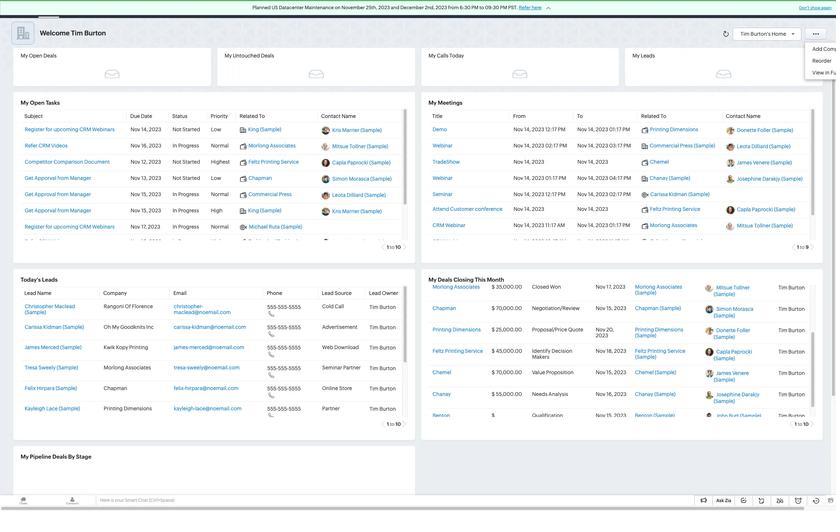 Task type: describe. For each thing, give the bounding box(es) containing it.
0 vertical spatial chanay (sample) link
[[642, 175, 690, 182]]

2 555-555-5555 from the top
[[267, 325, 301, 331]]

normal for commercial
[[211, 192, 229, 198]]

invoices link
[[485, 0, 516, 18]]

1 horizontal spatial kidman
[[669, 192, 688, 198]]

0 vertical spatial felix hirpara (sample) link
[[642, 239, 703, 245]]

$ for chemel
[[492, 370, 495, 376]]

nov 15, 2023 for chemel
[[596, 370, 627, 376]]

register for upcoming crm webinars link for nov 17, 2023
[[25, 224, 115, 230]]

nov 14, 2023 01:17 pm for am
[[578, 222, 630, 228]]

1 vertical spatial capla paprocki (sample) link
[[737, 207, 796, 213]]

2 related to link from the left
[[641, 113, 667, 119]]

0 vertical spatial josephine darakjy (sample) link
[[737, 176, 803, 182]]

oh my goodknits inc
[[104, 324, 154, 330]]

0 horizontal spatial nov 17, 2023
[[131, 224, 160, 230]]

not started for nov 13, 2023
[[173, 175, 200, 181]]

0 vertical spatial carissa
[[651, 192, 668, 198]]

1 for my open tasks
[[387, 245, 389, 250]]

1 vertical spatial donette foller (sample) link
[[714, 328, 750, 340]]

0 vertical spatial chapman link
[[240, 175, 272, 182]]

0 vertical spatial partner
[[343, 365, 361, 371]]

0 vertical spatial leota
[[737, 144, 751, 150]]

nov 14, 2023 for register for upcoming crm webinars
[[131, 127, 161, 133]]

0 horizontal spatial nov 14, 2023 02:17 pm
[[514, 143, 567, 149]]

1 for my deals closing this month
[[795, 422, 797, 428]]

merced@noemail.com
[[190, 345, 244, 351]]

03:17
[[609, 143, 623, 149]]

enterprise-trial upgrade
[[662, 3, 696, 14]]

1 vertical spatial james venere (sample) link
[[714, 371, 749, 383]]

sales orders link
[[391, 0, 433, 18]]

(sample) inside donette foller (sample)
[[714, 335, 735, 340]]

high for king
[[211, 208, 223, 214]]

in progress for morlong associates
[[173, 143, 199, 149]]

0 vertical spatial josephine darakjy (sample)
[[737, 176, 803, 182]]

rangoni of florence
[[104, 304, 153, 310]]

decision
[[552, 349, 573, 354]]

show
[[811, 6, 821, 10]]

1 vertical spatial morlong associates link
[[642, 222, 697, 229]]

1 vertical spatial mitsue tollner (sample) link
[[737, 223, 793, 229]]

invoices
[[491, 6, 511, 12]]

1 horizontal spatial dilliard
[[752, 144, 768, 150]]

2 vertical spatial 16,
[[607, 391, 613, 397]]

1 horizontal spatial carissa kidman (sample)
[[651, 192, 710, 198]]

printing inside printing dimensions (sample)
[[635, 327, 654, 333]]

tresa-
[[174, 365, 187, 371]]

2 vertical spatial nov 16, 2023
[[596, 391, 627, 397]]

benton (sample)
[[635, 413, 675, 419]]

12:17 for nov 14, 2023 01:17 pm
[[545, 127, 557, 133]]

1 vertical spatial chanay (sample)
[[635, 391, 676, 397]]

15, for benton
[[607, 413, 613, 419]]

1 horizontal spatial calls
[[437, 53, 449, 59]]

1 horizontal spatial james
[[716, 371, 732, 377]]

lead source
[[322, 291, 352, 296]]

webinar link for nov 14, 2023 01:17 pm
[[433, 175, 453, 181]]

0 horizontal spatial leota dilliard (sample) link
[[332, 192, 386, 198]]

december
[[400, 5, 424, 10]]

cold call
[[322, 304, 344, 310]]

0 vertical spatial feltz printing service link
[[240, 159, 299, 166]]

printing inside feltz printing service (sample)
[[648, 349, 667, 354]]

tresa sweely (sample)
[[25, 365, 78, 371]]

progress for truhlar
[[178, 239, 199, 245]]

1 vertical spatial capla
[[737, 207, 751, 213]]

crm webinar for nov 14, 2023 11:17 am
[[433, 222, 466, 228]]

lead source link
[[322, 291, 352, 296]]

0 vertical spatial chanay (sample)
[[650, 175, 690, 181]]

1 contact name link from the left
[[321, 113, 356, 119]]

2 vertical spatial printing dimensions
[[104, 406, 152, 412]]

1 to from the left
[[259, 113, 265, 119]]

progress for michael
[[178, 224, 199, 230]]

0 vertical spatial nov 14, 2023 11:17 am
[[514, 222, 565, 228]]

1 vertical spatial nov 14, 2023 02:17 pm
[[578, 192, 631, 198]]

nov 15, 2023 for benton
[[596, 413, 627, 419]]

tradeshow
[[433, 159, 460, 165]]

0 vertical spatial refer
[[519, 5, 531, 10]]

to for my open tasks
[[390, 245, 395, 250]]

nov 14, 2023 04:17 pm
[[578, 175, 631, 181]]

2 horizontal spatial feltz printing service
[[650, 206, 701, 212]]

0 vertical spatial morlong associates link
[[240, 143, 296, 150]]

smart
[[125, 498, 137, 503]]

5555 for seminar
[[289, 366, 301, 372]]

kayleigh lace (sample) link
[[25, 406, 80, 412]]

store
[[339, 386, 352, 391]]

welcome
[[40, 29, 70, 37]]

0 horizontal spatial leota
[[332, 192, 346, 198]]

register for nov 14, 2023
[[25, 127, 45, 133]]

chapman (sample)
[[635, 306, 681, 312]]

1 vertical spatial nov 14, 2023 11:17 am
[[578, 239, 629, 245]]

1 vertical spatial 01:17
[[545, 175, 558, 181]]

0 vertical spatial josephine
[[737, 176, 762, 182]]

calls link
[[241, 0, 264, 18]]

0 horizontal spatial 17,
[[141, 224, 147, 230]]

view in fu
[[813, 70, 836, 76]]

nov 15, 2023 for chapman
[[596, 306, 627, 312]]

0 vertical spatial leads
[[68, 6, 82, 12]]

6 5555 from the top
[[289, 406, 301, 412]]

contact name for second the contact name link from left
[[726, 113, 761, 119]]

online store
[[322, 386, 352, 391]]

document
[[84, 159, 110, 165]]

25,000.00
[[496, 327, 522, 333]]

email
[[173, 291, 187, 296]]

6 555-555-5555 from the top
[[267, 406, 301, 412]]

250,000.00
[[492, 419, 521, 425]]

capla for my deals closing this month
[[716, 349, 730, 355]]

1 vertical spatial chanay (sample) link
[[635, 391, 676, 397]]

16, for normal
[[141, 143, 148, 149]]

nov 14, 2023 12:17 pm for nov 14, 2023 01:17 pm
[[514, 127, 566, 133]]

leads for today's leads
[[42, 277, 58, 283]]

1 vertical spatial felix hirpara (sample) link
[[25, 386, 77, 391]]

kris marrier (sample) link for low
[[332, 127, 382, 133]]

2 horizontal spatial feltz printing service link
[[642, 206, 701, 213]]

and
[[391, 5, 399, 10]]

felix-
[[174, 386, 185, 391]]

benton link
[[433, 413, 450, 419]]

burton's
[[751, 31, 771, 37]]

to for today's leads
[[390, 422, 395, 428]]

leads for my leads
[[641, 53, 655, 59]]

hirpara@noemail.com
[[185, 386, 239, 391]]

enterprise-
[[662, 3, 686, 9]]

(sample) inside feltz printing service (sample)
[[635, 354, 657, 360]]

1 related from the left
[[240, 113, 258, 119]]

related to for first related to link from left
[[240, 113, 265, 119]]

45,000.00
[[496, 349, 522, 354]]

manager for normal
[[70, 192, 91, 198]]

competitor
[[25, 159, 53, 165]]

is
[[111, 498, 114, 503]]

1 vertical spatial josephine darakjy (sample)
[[714, 392, 760, 405]]

0 horizontal spatial felix
[[25, 386, 36, 391]]

1 vertical spatial 11:17
[[609, 239, 620, 245]]

1 vertical spatial dilliard
[[347, 192, 364, 198]]

9
[[806, 245, 809, 250]]

555-555-5555 for cold
[[267, 304, 301, 310]]

of
[[125, 304, 131, 310]]

lead for lead source
[[322, 291, 334, 296]]

1 horizontal spatial leota dilliard (sample)
[[737, 144, 791, 150]]

capla for my open tasks
[[332, 160, 346, 166]]

morlong associates (sample) link
[[635, 284, 682, 296]]

sage wieser (sample) link
[[332, 239, 384, 245]]

apporval for nov 13, 2023
[[34, 175, 56, 181]]

proposal/price
[[532, 327, 567, 333]]

florence
[[132, 304, 153, 310]]

in for michael
[[173, 224, 177, 230]]

don't
[[799, 6, 810, 10]]

morlong inside morlong associates (sample)
[[635, 284, 656, 290]]

0 vertical spatial felix hirpara (sample)
[[651, 239, 703, 245]]

1 vertical spatial partner
[[322, 406, 340, 412]]

not for nov 13, 2023
[[173, 175, 181, 181]]

nov 12, 2023
[[131, 159, 161, 165]]

james venere (sample) for the topmost james venere (sample) link
[[737, 160, 792, 166]]

date
[[141, 113, 152, 119]]

0 horizontal spatial kidman
[[43, 324, 62, 330]]

my for my pipeline deals by stage
[[21, 454, 29, 460]]

chemel down commercial press (sample) link
[[650, 159, 669, 165]]

stage
[[76, 454, 91, 460]]

demo
[[433, 127, 447, 133]]

setup element
[[784, 0, 799, 18]]

0 vertical spatial donette foller (sample) link
[[737, 127, 793, 133]]

1 horizontal spatial chapman link
[[433, 306, 456, 312]]

tresa-sweely@noemail.com link
[[174, 365, 240, 371]]

tim burton's home
[[741, 31, 786, 37]]

0 vertical spatial printing dimensions link
[[642, 127, 698, 133]]

in progress for king (sample)
[[173, 208, 199, 214]]

analytics link
[[295, 0, 328, 18]]

in progress for truhlar and truhlar attys
[[173, 239, 199, 245]]

(sample) inside morlong associates (sample)
[[635, 290, 657, 296]]

competitor comparison document link
[[25, 159, 110, 165]]

3 to from the left
[[661, 113, 667, 119]]

1 vertical spatial josephine darakjy (sample) link
[[714, 392, 760, 405]]

my for my open deals
[[21, 53, 28, 59]]

0 horizontal spatial printing dimensions link
[[433, 327, 481, 333]]

$ for morlong associates
[[492, 284, 495, 290]]

kayleigh lace (sample)
[[25, 406, 80, 412]]

for for nov 14, 2023
[[46, 127, 52, 133]]

1 horizontal spatial morlong associates link
[[433, 284, 480, 290]]

printing dimensions inside printing dimensions link
[[650, 127, 698, 133]]

5555 for online
[[289, 386, 301, 392]]

2 to from the left
[[577, 113, 583, 119]]

service inside feltz printing service (sample)
[[668, 349, 686, 354]]

in for king
[[173, 208, 177, 214]]

1 vertical spatial carissa kidman (sample) link
[[25, 324, 84, 330]]

started for nov 12, 2023
[[182, 159, 200, 165]]

get apporval from manager for nov 13, 2023
[[25, 175, 91, 181]]

quotes
[[368, 6, 385, 12]]

1 vertical spatial nov 14, 2023 01:17 pm
[[514, 175, 566, 181]]

in
[[825, 70, 830, 76]]

my for my deals closing this month
[[429, 277, 437, 283]]

(sample) inside the christopher maclead (sample)
[[25, 310, 46, 316]]

commercial for commercial press (sample)
[[650, 143, 679, 149]]

1 vertical spatial felix hirpara (sample)
[[25, 386, 77, 391]]

kris marrier (sample) for low
[[332, 127, 382, 133]]

1 horizontal spatial felix
[[651, 239, 662, 245]]

rangoni
[[104, 304, 124, 310]]

priority link
[[211, 113, 228, 119]]

2 truhlar from the left
[[277, 239, 294, 245]]

from for high
[[57, 208, 69, 214]]

chanay link
[[433, 391, 451, 397]]

my open deals
[[21, 53, 57, 59]]

john butt (sample) link
[[716, 414, 761, 419]]

$ for printing dimensions
[[492, 327, 495, 333]]

products
[[334, 6, 356, 12]]

simon for low
[[332, 176, 348, 182]]

1 vertical spatial james
[[25, 345, 40, 351]]

create menu image
[[711, 5, 720, 13]]

tresa-sweely@noemail.com
[[174, 365, 240, 371]]

2 vertical spatial feltz printing service
[[433, 349, 483, 354]]

to link
[[577, 113, 583, 119]]

related to for second related to link
[[641, 113, 667, 119]]

james-merced@noemail.com
[[174, 345, 244, 351]]

10 for closing
[[804, 422, 809, 428]]

my pipeline deals by stage
[[21, 454, 91, 460]]

555-555-5555 for seminar
[[267, 366, 301, 372]]

lead for lead owner
[[369, 291, 381, 296]]

darakjy inside the josephine darakjy (sample)
[[742, 392, 760, 398]]

refer for truhlar and truhlar attys
[[25, 239, 37, 245]]

1 vertical spatial mitsue tollner (sample)
[[737, 223, 793, 229]]

sweely@noemail.com
[[187, 365, 240, 371]]

0 vertical spatial james venere (sample) link
[[737, 160, 792, 166]]

salesinbox
[[522, 6, 549, 12]]

christopher- maclead@noemail.com
[[174, 304, 231, 316]]

0 horizontal spatial leota dilliard (sample)
[[332, 192, 386, 198]]

manager for high
[[70, 208, 91, 214]]

king (sample) for high
[[248, 208, 281, 214]]

1 to 10 for closing
[[795, 422, 809, 428]]

progress for commercial
[[178, 192, 199, 198]]

1 vertical spatial paprocki
[[752, 207, 773, 213]]

webinar link for nov 14, 2023 02:17 pm
[[433, 143, 453, 149]]

(sample) inside mitsue tollner (sample)
[[714, 292, 735, 298]]

simon morasca (sample) link for nov 15, 2023
[[714, 306, 754, 319]]

comparison
[[54, 159, 83, 165]]

feltz inside feltz printing service (sample)
[[635, 349, 647, 354]]

0 horizontal spatial carissa
[[25, 324, 42, 330]]

view
[[813, 70, 824, 76]]

555-555-5555 for web
[[267, 345, 301, 351]]

ask
[[717, 499, 724, 504]]

1 horizontal spatial chemel link
[[642, 159, 669, 166]]

1 vertical spatial capla paprocki (sample)
[[737, 207, 796, 213]]

title link
[[432, 113, 443, 119]]

here
[[532, 5, 542, 10]]

subject
[[24, 113, 43, 119]]

01:17 for pm
[[609, 127, 622, 133]]

planned
[[253, 5, 271, 10]]

kayleigh
[[25, 406, 45, 412]]

simon morasca (sample) link for low
[[332, 176, 392, 182]]

simon morasca (sample) for nov 15, 2023
[[714, 306, 754, 319]]

0 vertical spatial feltz printing service
[[249, 159, 299, 165]]

0 vertical spatial james
[[737, 160, 752, 166]]

18,
[[607, 349, 613, 354]]



Task type: locate. For each thing, give the bounding box(es) containing it.
felix hirpara (sample)
[[651, 239, 703, 245], [25, 386, 77, 391]]

2 webinars from the top
[[92, 224, 115, 230]]

2 benton from the left
[[635, 413, 653, 419]]

low for chapman
[[211, 175, 221, 181]]

from left the 6:30
[[448, 5, 459, 10]]

1 get apporval from manager from the top
[[25, 175, 91, 181]]

commercial for commercial press
[[249, 192, 278, 198]]

0 vertical spatial mitsue
[[332, 144, 348, 150]]

tollner for normal
[[349, 144, 366, 150]]

1 horizontal spatial morasca
[[733, 306, 754, 312]]

carissa-
[[174, 324, 192, 330]]

$ left 45,000.00
[[492, 349, 495, 354]]

0 vertical spatial calls
[[246, 6, 258, 12]]

lead up 'cold'
[[322, 291, 334, 296]]

0 horizontal spatial seminar
[[322, 365, 342, 371]]

25th,
[[366, 5, 377, 10]]

videos for normal
[[51, 143, 68, 149]]

orders right purchase
[[462, 6, 479, 12]]

$ left 55,000.00
[[492, 391, 495, 397]]

leota dilliard (sample) link
[[737, 144, 791, 150], [332, 192, 386, 198]]

1 for from the top
[[46, 127, 52, 133]]

$ left the 25,000.00
[[492, 327, 495, 333]]

1 vertical spatial printing dimensions
[[433, 327, 481, 333]]

seminar
[[433, 192, 453, 198], [322, 365, 342, 371]]

nov
[[131, 127, 140, 133], [514, 127, 523, 133], [578, 127, 587, 133], [131, 143, 140, 149], [514, 143, 523, 149], [578, 143, 587, 149], [131, 159, 140, 165], [514, 159, 523, 165], [578, 159, 587, 165], [131, 175, 140, 181], [514, 175, 523, 181], [578, 175, 587, 181], [131, 192, 140, 198], [514, 192, 523, 198], [578, 192, 587, 198], [514, 206, 523, 212], [578, 206, 587, 212], [131, 208, 140, 214], [514, 222, 523, 228], [578, 222, 587, 228], [131, 224, 140, 230], [131, 239, 140, 245], [514, 239, 523, 245], [578, 239, 587, 245], [596, 284, 606, 290], [596, 306, 606, 312], [596, 327, 606, 333], [596, 349, 606, 354], [596, 370, 606, 376], [596, 391, 606, 397], [596, 413, 606, 419]]

chanay
[[650, 175, 668, 181], [433, 391, 451, 397], [635, 391, 653, 397]]

35,000.00
[[496, 284, 522, 290]]

not right nov 13, 2023
[[173, 175, 181, 181]]

1 horizontal spatial feltz printing service link
[[433, 349, 483, 354]]

2 apporval from the top
[[34, 208, 56, 214]]

register down subject at the left of page
[[25, 127, 45, 133]]

in progress for michael ruta (sample)
[[173, 224, 199, 230]]

2 in from the top
[[173, 192, 177, 198]]

2023
[[378, 5, 390, 10], [436, 5, 447, 10], [149, 127, 161, 133], [532, 127, 544, 133], [596, 127, 608, 133], [149, 143, 161, 149], [532, 143, 544, 149], [596, 143, 608, 149], [149, 159, 161, 165], [532, 159, 544, 165], [596, 159, 608, 165], [149, 175, 161, 181], [532, 175, 544, 181], [596, 175, 608, 181], [149, 192, 161, 198], [532, 192, 544, 198], [596, 192, 608, 198], [532, 206, 544, 212], [596, 206, 608, 212], [149, 208, 161, 214], [532, 222, 544, 228], [596, 222, 608, 228], [148, 224, 160, 230], [149, 239, 161, 245], [532, 239, 544, 245], [596, 239, 608, 245], [613, 284, 626, 290], [614, 306, 627, 312], [596, 333, 608, 339], [614, 349, 627, 354], [614, 370, 627, 376], [614, 391, 627, 397], [614, 413, 627, 419]]

high for truhlar
[[211, 239, 223, 245]]

0 horizontal spatial 11:17
[[545, 222, 556, 228]]

5555 for cold
[[289, 304, 301, 310]]

venere for the bottom james venere (sample) link
[[733, 371, 749, 377]]

refer crm videos link for high
[[25, 239, 68, 245]]

webinar link down demo
[[433, 143, 453, 149]]

2 horizontal spatial mitsue
[[737, 223, 753, 229]]

$ down 'month'
[[492, 284, 495, 290]]

refer for morlong associates
[[25, 143, 37, 149]]

add
[[813, 46, 823, 52]]

butt
[[729, 414, 739, 419]]

tollner for nov 17, 2023
[[734, 285, 750, 291]]

for down tasks on the top of the page
[[46, 127, 52, 133]]

attys
[[295, 239, 308, 245]]

5 in progress from the top
[[173, 239, 199, 245]]

2 high from the top
[[211, 239, 223, 245]]

chapman link down closing
[[433, 306, 456, 312]]

0 horizontal spatial lead
[[24, 291, 36, 296]]

0 vertical spatial low
[[211, 127, 221, 133]]

to
[[480, 5, 484, 10], [390, 245, 395, 250], [800, 245, 805, 250], [390, 422, 395, 428], [798, 422, 803, 428]]

2 related from the left
[[641, 113, 660, 119]]

2 contact name from the left
[[726, 113, 761, 119]]

calls left us
[[246, 6, 258, 12]]

leads
[[68, 6, 82, 12], [641, 53, 655, 59], [42, 277, 58, 283]]

1 webinars from the top
[[92, 127, 115, 133]]

nov inside nov 20, 2023
[[596, 327, 606, 333]]

mitsue for normal
[[332, 144, 348, 150]]

2 kris marrier (sample) from the top
[[332, 209, 382, 215]]

search element
[[724, 0, 740, 18]]

low down priority link
[[211, 127, 221, 133]]

0 vertical spatial leota dilliard (sample)
[[737, 144, 791, 150]]

king (sample) link
[[240, 127, 281, 133], [240, 208, 281, 214]]

morlong associates (sample)
[[635, 284, 682, 296]]

0 horizontal spatial 02:17
[[545, 143, 558, 149]]

0 vertical spatial donette
[[737, 127, 757, 133]]

1 $ 70,000.00 from the top
[[492, 306, 522, 312]]

2 vertical spatial james
[[716, 371, 732, 377]]

0 vertical spatial leota dilliard (sample) link
[[737, 144, 791, 150]]

salesinbox link
[[516, 0, 555, 18]]

2 register from the top
[[25, 224, 45, 230]]

paprocki inside capla paprocki (sample)
[[731, 349, 752, 355]]

register for upcoming crm webinars down 'get approval from manager' link
[[25, 224, 115, 230]]

2 vertical spatial normal
[[211, 224, 229, 230]]

name
[[342, 113, 356, 119], [747, 113, 761, 119], [37, 291, 51, 296]]

2 vertical spatial not
[[173, 175, 181, 181]]

0 vertical spatial get apporval from manager link
[[25, 175, 91, 181]]

get apporval from manager link down 'get approval from manager' link
[[25, 208, 91, 214]]

get down 'get approval from manager' link
[[25, 208, 33, 214]]

2 refer crm videos link from the top
[[25, 239, 68, 245]]

press for commercial press
[[279, 192, 292, 198]]

2 register for upcoming crm webinars from the top
[[25, 224, 115, 230]]

0 vertical spatial crm webinar
[[433, 222, 466, 228]]

donette for donette foller (sample) link to the top
[[737, 127, 757, 133]]

0 horizontal spatial press
[[279, 192, 292, 198]]

1 get from the top
[[25, 175, 33, 181]]

1 horizontal spatial venere
[[753, 160, 770, 166]]

welcome tim burton
[[40, 29, 106, 37]]

in progress for commercial press
[[173, 192, 199, 198]]

open for tasks
[[30, 100, 45, 106]]

sales
[[397, 6, 410, 12]]

printing dimensions (sample)
[[635, 327, 683, 339]]

2 king (sample) from the top
[[248, 208, 281, 214]]

0 vertical spatial kris marrier (sample)
[[332, 127, 382, 133]]

0 vertical spatial morasca
[[349, 176, 369, 182]]

kris for high
[[332, 209, 341, 215]]

venere
[[753, 160, 770, 166], [733, 371, 749, 377]]

my for my untouched deals
[[225, 53, 232, 59]]

negotiation/review
[[532, 306, 580, 312]]

1 vertical spatial king
[[248, 208, 259, 214]]

4 progress from the top
[[178, 224, 199, 230]]

1 apporval from the top
[[34, 175, 56, 181]]

0 horizontal spatial feltz printing service
[[249, 159, 299, 165]]

chanay (sample) link
[[642, 175, 690, 182], [635, 391, 676, 397]]

today's leads
[[21, 277, 58, 283]]

analytics
[[301, 6, 323, 12]]

videos for high
[[51, 239, 68, 245]]

get for commercial
[[25, 192, 33, 198]]

phone link
[[267, 291, 282, 296]]

1 $ from the top
[[492, 284, 495, 290]]

king for high
[[248, 208, 259, 214]]

deals left by
[[52, 454, 67, 460]]

2 normal from the top
[[211, 192, 229, 198]]

2 contact name link from the left
[[726, 113, 761, 119]]

0 vertical spatial apporval
[[34, 175, 56, 181]]

(sample) inside the josephine darakjy (sample)
[[714, 399, 735, 405]]

(sample) inside printing dimensions (sample)
[[635, 333, 657, 339]]

chemel link down commercial press (sample) link
[[642, 159, 669, 166]]

1 king (sample) link from the top
[[240, 127, 281, 133]]

3 lead from the left
[[369, 291, 381, 296]]

2 crm webinar link from the top
[[433, 239, 466, 245]]

1 crm webinar link from the top
[[433, 222, 466, 228]]

for down approval on the top of the page
[[46, 224, 52, 230]]

from down competitor comparison document link at the top left
[[57, 175, 69, 181]]

2nd,
[[425, 5, 435, 10]]

1 progress from the top
[[178, 143, 199, 149]]

register for upcoming crm webinars for nov 17, 2023
[[25, 224, 115, 230]]

my for my calls today
[[429, 53, 436, 59]]

1 contact from the left
[[321, 113, 341, 119]]

get down competitor
[[25, 175, 33, 181]]

register for upcoming crm webinars link down tasks on the top of the page
[[25, 127, 115, 133]]

get left approval on the top of the page
[[25, 192, 33, 198]]

venere for the topmost james venere (sample) link
[[753, 160, 770, 166]]

2 get apporval from manager from the top
[[25, 208, 91, 214]]

1 horizontal spatial 02:17
[[609, 192, 622, 198]]

chats image
[[0, 496, 47, 506]]

1 register from the top
[[25, 127, 45, 133]]

associates
[[270, 143, 296, 149], [672, 222, 697, 228], [454, 284, 480, 290], [657, 284, 682, 290], [125, 365, 151, 371]]

2 king from the top
[[248, 208, 259, 214]]

0 vertical spatial james venere (sample)
[[737, 160, 792, 166]]

$ for chapman
[[492, 306, 495, 312]]

chanay (sample)
[[650, 175, 690, 181], [635, 391, 676, 397]]

5 progress from the top
[[178, 239, 199, 245]]

attend customer conference link
[[433, 206, 503, 212]]

orders right sales
[[411, 6, 427, 12]]

0 horizontal spatial orders
[[411, 6, 427, 12]]

due
[[130, 113, 140, 119]]

0 horizontal spatial hirpara
[[37, 386, 55, 391]]

related to link
[[240, 113, 265, 119], [641, 113, 667, 119]]

$ 70,000.00 up $ 55,000.00
[[492, 370, 522, 376]]

commercial press
[[249, 192, 292, 198]]

2 king (sample) link from the top
[[240, 208, 281, 214]]

11:17
[[545, 222, 556, 228], [609, 239, 620, 245]]

am for nov 14, 2023 01:17 pm
[[557, 222, 565, 228]]

upgrade
[[668, 9, 689, 14]]

0 vertical spatial webinars
[[92, 127, 115, 133]]

contact for first the contact name link from the left
[[321, 113, 341, 119]]

70,000.00 up 55,000.00
[[496, 370, 522, 376]]

1 kris marrier (sample) link from the top
[[332, 127, 382, 133]]

2 progress from the top
[[178, 192, 199, 198]]

seminar for seminar partner
[[322, 365, 342, 371]]

my deals closing this month
[[429, 277, 504, 283]]

0 vertical spatial paprocki
[[347, 160, 368, 166]]

2 for from the top
[[46, 224, 52, 230]]

low down highest
[[211, 175, 221, 181]]

1 marrier from the top
[[342, 127, 360, 133]]

1 for my meetings
[[797, 245, 799, 250]]

0 horizontal spatial felix hirpara (sample)
[[25, 386, 77, 391]]

2 $ from the top
[[492, 306, 495, 312]]

open down welcome
[[29, 53, 42, 59]]

signals element
[[740, 0, 754, 18]]

sage
[[332, 239, 345, 245]]

not down status
[[173, 127, 181, 133]]

chanay (sample) link down chemel (sample)
[[635, 391, 676, 397]]

$ 70,000.00 up '$ 25,000.00'
[[492, 306, 522, 312]]

2 vertical spatial refer
[[25, 239, 37, 245]]

0 horizontal spatial donette
[[716, 328, 736, 334]]

register down approval on the top of the page
[[25, 224, 45, 230]]

2 crm webinar from the top
[[433, 239, 466, 245]]

upcoming down 'get approval from manager' link
[[53, 224, 78, 230]]

1 upcoming from the top
[[53, 127, 78, 133]]

ruta
[[269, 224, 280, 230]]

deals for my open deals
[[43, 53, 57, 59]]

0 horizontal spatial contact name
[[321, 113, 356, 119]]

4 in progress from the top
[[173, 224, 199, 230]]

upcoming for nov 14, 2023
[[53, 127, 78, 133]]

not
[[173, 127, 181, 133], [173, 159, 181, 165], [173, 175, 181, 181]]

orders for sales orders
[[411, 6, 427, 12]]

2 5555 from the top
[[289, 325, 301, 331]]

3 progress from the top
[[178, 208, 199, 214]]

1 vertical spatial carissa kidman (sample)
[[25, 324, 84, 330]]

here
[[100, 498, 110, 503]]

capla inside capla paprocki (sample)
[[716, 349, 730, 355]]

trial
[[686, 3, 696, 9]]

foller for donette foller (sample) link to the top
[[758, 127, 771, 133]]

4 $ from the top
[[492, 349, 495, 354]]

3 555-555-5555 from the top
[[267, 345, 301, 351]]

1 related to from the left
[[240, 113, 265, 119]]

nov 14, 2023 for attend customer conference
[[514, 206, 544, 212]]

king for low
[[248, 127, 259, 133]]

3 not from the top
[[173, 175, 181, 181]]

0 horizontal spatial printing dimensions
[[104, 406, 152, 412]]

1 high from the top
[[211, 208, 223, 214]]

lead owner
[[369, 291, 398, 296]]

2 low from the top
[[211, 175, 221, 181]]

2023 inside nov 20, 2023
[[596, 333, 608, 339]]

nov 15, 2023
[[131, 192, 161, 198], [131, 208, 161, 214], [596, 306, 627, 312], [596, 370, 627, 376], [596, 413, 627, 419]]

2 marrier from the top
[[342, 209, 360, 215]]

chemel down feltz printing service (sample)
[[635, 370, 654, 376]]

your
[[115, 498, 124, 503]]

01:17 for am
[[609, 222, 622, 228]]

simon morasca (sample) for low
[[332, 176, 392, 182]]

nov 16, 2023 for normal
[[131, 143, 161, 149]]

john butt (sample)
[[716, 414, 761, 419]]

1 related to link from the left
[[240, 113, 265, 119]]

get apporval from manager up get approval from manager
[[25, 175, 91, 181]]

$ inside $ 250,000.00
[[492, 413, 495, 419]]

1 horizontal spatial darakjy
[[763, 176, 781, 182]]

king (sample) for low
[[248, 127, 281, 133]]

seminar up online
[[322, 365, 342, 371]]

1 vertical spatial not started
[[173, 159, 200, 165]]

don't show again link
[[799, 6, 832, 10]]

contact
[[321, 113, 341, 119], [726, 113, 746, 119]]

2 vertical spatial 01:17
[[609, 222, 622, 228]]

1 5555 from the top
[[289, 304, 301, 310]]

1 horizontal spatial related to
[[641, 113, 667, 119]]

(sample) inside the james venere (sample)
[[714, 377, 735, 383]]

from
[[448, 5, 459, 10], [57, 175, 69, 181], [57, 192, 69, 198], [57, 208, 69, 214]]

4 5555 from the top
[[289, 366, 301, 372]]

from
[[513, 113, 526, 119]]

commercial press (sample)
[[650, 143, 715, 149]]

tradeshow link
[[433, 159, 460, 165]]

get apporval from manager link for nov 13, 2023
[[25, 175, 91, 181]]

2 upcoming from the top
[[53, 224, 78, 230]]

christopher- maclead@noemail.com link
[[174, 304, 231, 316]]

progress for morlong
[[178, 143, 199, 149]]

paprocki for my open tasks
[[347, 160, 368, 166]]

hirpara inside "felix hirpara (sample)" link
[[663, 239, 680, 245]]

marrier for low
[[342, 127, 360, 133]]

from for low
[[57, 175, 69, 181]]

don't show again
[[799, 6, 832, 10]]

won
[[550, 284, 561, 290]]

5 in from the top
[[173, 239, 177, 245]]

quote
[[568, 327, 583, 333]]

1 vertical spatial $ 70,000.00
[[492, 370, 522, 376]]

nov 14, 2023 01:17 pm for pm
[[578, 127, 630, 133]]

3 get from the top
[[25, 208, 33, 214]]

nov 14, 2023 02:17 pm down from link
[[514, 143, 567, 149]]

truhlar left and
[[249, 239, 265, 245]]

1 vertical spatial leota
[[332, 192, 346, 198]]

create menu element
[[706, 0, 724, 18]]

apporval down approval on the top of the page
[[34, 208, 56, 214]]

2 not started from the top
[[173, 159, 200, 165]]

1 get apporval from manager link from the top
[[25, 175, 91, 181]]

dimensions inside printing dimensions (sample)
[[655, 327, 683, 333]]

venere inside the james venere (sample)
[[733, 371, 749, 377]]

0 vertical spatial crm webinar link
[[433, 222, 466, 228]]

2 related to from the left
[[641, 113, 667, 119]]

carissa-kidman@noemail.com link
[[174, 324, 246, 330]]

1 horizontal spatial nov 14, 2023 02:17 pm
[[578, 192, 631, 198]]

chanay (sample) down chemel (sample)
[[635, 391, 676, 397]]

1 horizontal spatial nov 17, 2023
[[596, 284, 626, 290]]

calls left today
[[437, 53, 449, 59]]

deals right untouched
[[261, 53, 274, 59]]

apporval up approval on the top of the page
[[34, 175, 56, 181]]

kris for low
[[332, 127, 341, 133]]

partner down online
[[322, 406, 340, 412]]

1 webinar link from the top
[[433, 143, 453, 149]]

1 vertical spatial king (sample) link
[[240, 208, 281, 214]]

attend customer conference
[[433, 206, 503, 212]]

10 for tasks
[[396, 245, 401, 250]]

1 horizontal spatial contact
[[726, 113, 746, 119]]

donette for bottom donette foller (sample) link
[[716, 328, 736, 334]]

0 vertical spatial nov 14, 2023 02:17 pm
[[514, 143, 567, 149]]

5 5555 from the top
[[289, 386, 301, 392]]

kris marrier (sample) for high
[[332, 209, 382, 215]]

not for nov 14, 2023
[[173, 127, 181, 133]]

customer
[[450, 206, 474, 212]]

1 nov 14, 2023 12:17 pm from the top
[[514, 127, 566, 133]]

my for my meetings
[[429, 100, 437, 106]]

analysis
[[549, 391, 568, 397]]

get apporval from manager down 'get approval from manager' link
[[25, 208, 91, 214]]

$ 25,000.00
[[492, 327, 522, 333]]

1 king (sample) from the top
[[248, 127, 281, 133]]

1 horizontal spatial felix hirpara (sample)
[[651, 239, 703, 245]]

0 vertical spatial started
[[182, 127, 200, 133]]

mitsue tollner (sample) link for nov 17, 2023
[[714, 285, 750, 298]]

0 horizontal spatial calls
[[246, 6, 258, 12]]

1 horizontal spatial related
[[641, 113, 660, 119]]

$ 35,000.00
[[492, 284, 522, 290]]

nov 16, 2023 for high
[[131, 239, 161, 245]]

nov 14, 2023 02:17 pm down nov 14, 2023 04:17 pm
[[578, 192, 631, 198]]

1 vertical spatial kris
[[332, 209, 341, 215]]

truhlar right and
[[277, 239, 294, 245]]

0 vertical spatial donette foller (sample)
[[737, 127, 793, 133]]

1 vertical spatial nov 17, 2023
[[596, 284, 626, 290]]

my meetings
[[429, 100, 463, 106]]

2 orders from the left
[[462, 6, 479, 12]]

donette inside donette foller (sample)
[[716, 328, 736, 334]]

2 videos from the top
[[51, 239, 68, 245]]

michael ruta (sample)
[[249, 224, 302, 230]]

not right nov 12, 2023
[[173, 159, 181, 165]]

untouched
[[233, 53, 260, 59]]

truhlar and truhlar attys link
[[240, 239, 308, 245]]

$ down $ 55,000.00
[[492, 413, 495, 419]]

5555 for web
[[289, 345, 301, 351]]

1 vertical spatial marrier
[[342, 209, 360, 215]]

chemel up chanay link
[[433, 370, 452, 376]]

here is your smart chat (ctrl+space)
[[100, 498, 174, 503]]

1 70,000.00 from the top
[[496, 306, 522, 312]]

1 videos from the top
[[51, 143, 68, 149]]

1 horizontal spatial orders
[[462, 6, 479, 12]]

maintenance
[[305, 5, 334, 10]]

profile element
[[799, 0, 819, 18]]

1 vertical spatial felix
[[25, 386, 36, 391]]

add comp
[[813, 46, 836, 52]]

1 horizontal spatial capla
[[716, 349, 730, 355]]

chapman link up commercial press link
[[240, 175, 272, 182]]

needs analysis
[[532, 391, 568, 397]]

marketplace element
[[769, 0, 784, 18]]

0 vertical spatial printing dimensions
[[650, 127, 698, 133]]

1 normal from the top
[[211, 143, 229, 149]]

2 refer crm videos from the top
[[25, 239, 68, 245]]

1 vertical spatial manager
[[70, 192, 91, 198]]

(sample) inside capla paprocki (sample)
[[714, 356, 735, 362]]

2 $ 70,000.00 from the top
[[492, 370, 522, 376]]

1 lead from the left
[[24, 291, 36, 296]]

get for king
[[25, 208, 33, 214]]

0 horizontal spatial related to
[[240, 113, 265, 119]]

1 vertical spatial donette foller (sample)
[[714, 328, 750, 340]]

1 not started from the top
[[173, 127, 200, 133]]

low
[[211, 127, 221, 133], [211, 175, 221, 181]]

king (sample) link for low
[[240, 127, 281, 133]]

1 kris marrier (sample) from the top
[[332, 127, 382, 133]]

started for nov 14, 2023
[[182, 127, 200, 133]]

1 12:17 from the top
[[545, 127, 557, 133]]

king (sample) link for high
[[240, 208, 281, 214]]

maclead
[[55, 304, 75, 310]]

competitor comparison document
[[25, 159, 110, 165]]

1 vertical spatial videos
[[51, 239, 68, 245]]

name for lead name link
[[37, 291, 51, 296]]

$ for feltz printing service
[[492, 349, 495, 354]]

in for commercial
[[173, 192, 177, 198]]

555-
[[267, 304, 278, 310], [278, 304, 289, 310], [267, 325, 278, 331], [278, 325, 289, 331], [267, 345, 278, 351], [278, 345, 289, 351], [267, 366, 278, 372], [278, 366, 289, 372], [267, 386, 278, 392], [278, 386, 289, 392], [267, 406, 278, 412], [278, 406, 289, 412]]

chanay (sample) link down commercial press (sample) link
[[642, 175, 690, 182]]

lead down 'today's'
[[24, 291, 36, 296]]

0 vertical spatial carissa kidman (sample) link
[[642, 192, 710, 198]]

closed
[[532, 284, 549, 290]]

70,000.00 up the 25,000.00
[[496, 306, 522, 312]]

1 refer crm videos from the top
[[25, 143, 68, 149]]

6 $ from the top
[[492, 391, 495, 397]]

nov 14, 2023 11:17 am
[[514, 222, 565, 228], [578, 239, 629, 245]]

3 in progress from the top
[[173, 208, 199, 214]]

2 not from the top
[[173, 159, 181, 165]]

crm webinar
[[433, 222, 466, 228], [433, 239, 466, 245]]

0 horizontal spatial truhlar
[[249, 239, 265, 245]]

0 vertical spatial 16,
[[141, 143, 148, 149]]

deals left closing
[[438, 277, 452, 283]]

register for upcoming crm webinars down tasks on the top of the page
[[25, 127, 115, 133]]

crm webinar for nov 14, 2023 10:17 am
[[433, 239, 466, 245]]

chemel link up chanay link
[[433, 370, 452, 376]]

1 horizontal spatial leota
[[737, 144, 751, 150]]

simon morasca (sample) link
[[332, 176, 392, 182], [714, 306, 754, 319]]

foller inside donette foller (sample)
[[737, 328, 750, 334]]

1 horizontal spatial leads
[[68, 6, 82, 12]]

purchase
[[439, 6, 461, 12]]

$ up $ 55,000.00
[[492, 370, 495, 376]]

mitsue tollner (sample) for normal
[[332, 144, 388, 150]]

2 contact from the left
[[726, 113, 746, 119]]

benton
[[433, 413, 450, 419], [635, 413, 653, 419]]

merced
[[41, 345, 59, 351]]

5 $ from the top
[[492, 370, 495, 376]]

2 started from the top
[[182, 159, 200, 165]]

1 horizontal spatial related to link
[[641, 113, 667, 119]]

1 orders from the left
[[411, 6, 427, 12]]

get apporval from manager link up get approval from manager
[[25, 175, 91, 181]]

1 refer crm videos link from the top
[[25, 143, 68, 149]]

register for upcoming crm webinars for nov 14, 2023
[[25, 127, 115, 133]]

refer crm videos for high
[[25, 239, 68, 245]]

2 kris marrier (sample) link from the top
[[332, 209, 382, 215]]

partner down download
[[343, 365, 361, 371]]

1 kris from the top
[[332, 127, 341, 133]]

1 horizontal spatial carissa kidman (sample) link
[[642, 192, 710, 198]]

nov 14, 2023 for tradeshow
[[514, 159, 544, 165]]

contacts image
[[49, 496, 96, 506]]

inc
[[146, 324, 154, 330]]

deals down welcome
[[43, 53, 57, 59]]

1 for today's leads
[[387, 422, 389, 428]]

profile image
[[803, 3, 815, 15]]

2 12:17 from the top
[[545, 192, 557, 198]]

lead left the owner
[[369, 291, 381, 296]]

1 vertical spatial get apporval from manager
[[25, 208, 91, 214]]

attend
[[433, 206, 449, 212]]

kwik kopy printing
[[104, 345, 148, 351]]

from right approval on the top of the page
[[57, 192, 69, 198]]

started for nov 13, 2023
[[182, 175, 200, 181]]

1 to 10 for tasks
[[387, 245, 401, 250]]

manager for low
[[70, 175, 91, 181]]

2 vertical spatial mitsue tollner (sample)
[[714, 285, 750, 298]]

1 vertical spatial leads
[[641, 53, 655, 59]]

1 horizontal spatial press
[[680, 143, 693, 149]]

3 5555 from the top
[[289, 345, 301, 351]]

webinar link up seminar link at the top of page
[[433, 175, 453, 181]]

seminar up attend
[[433, 192, 453, 198]]

70,000.00 for negotiation/review
[[496, 306, 522, 312]]

josephine inside the josephine darakjy (sample)
[[716, 392, 741, 398]]

4 in from the top
[[173, 224, 177, 230]]

0 vertical spatial 70,000.00
[[496, 306, 522, 312]]

$ up '$ 25,000.00'
[[492, 306, 495, 312]]

mitsue for nov 17, 2023
[[716, 285, 733, 291]]

4 555-555-5555 from the top
[[267, 366, 301, 372]]

6:30
[[460, 5, 471, 10]]

1 horizontal spatial 17,
[[607, 284, 612, 290]]

register for upcoming crm webinars link down 'get approval from manager' link
[[25, 224, 115, 230]]

0 horizontal spatial carissa kidman (sample)
[[25, 324, 84, 330]]

1 truhlar from the left
[[249, 239, 265, 245]]

lead for lead name
[[24, 291, 36, 296]]

upcoming down tasks on the top of the page
[[53, 127, 78, 133]]

0 vertical spatial capla paprocki (sample)
[[332, 160, 391, 166]]

associates inside morlong associates (sample)
[[657, 284, 682, 290]]

1 vertical spatial kris marrier (sample)
[[332, 209, 382, 215]]

2 horizontal spatial tollner
[[754, 223, 771, 229]]

in for truhlar
[[173, 239, 177, 245]]

michael ruta (sample) link
[[240, 224, 302, 231]]

oh
[[104, 324, 111, 330]]

3 not started from the top
[[173, 175, 200, 181]]

mitsue tollner (sample) link for normal
[[332, 144, 388, 150]]

not started for nov 14, 2023
[[173, 127, 200, 133]]

1 vertical spatial chemel link
[[433, 370, 452, 376]]

1 vertical spatial normal
[[211, 192, 229, 198]]

foller for bottom donette foller (sample) link
[[737, 328, 750, 334]]

related
[[240, 113, 258, 119], [641, 113, 660, 119]]

open up subject link at the left top
[[30, 100, 45, 106]]

from down 'get approval from manager' link
[[57, 208, 69, 214]]

chanay (sample) down commercial press (sample) link
[[650, 175, 690, 181]]

contact for second the contact name link from left
[[726, 113, 746, 119]]

0 vertical spatial darakjy
[[763, 176, 781, 182]]

nov 14, 2023 12:17 pm for nov 14, 2023 02:17 pm
[[514, 192, 566, 198]]



Task type: vqa. For each thing, say whether or not it's contained in the screenshot.
users link
no



